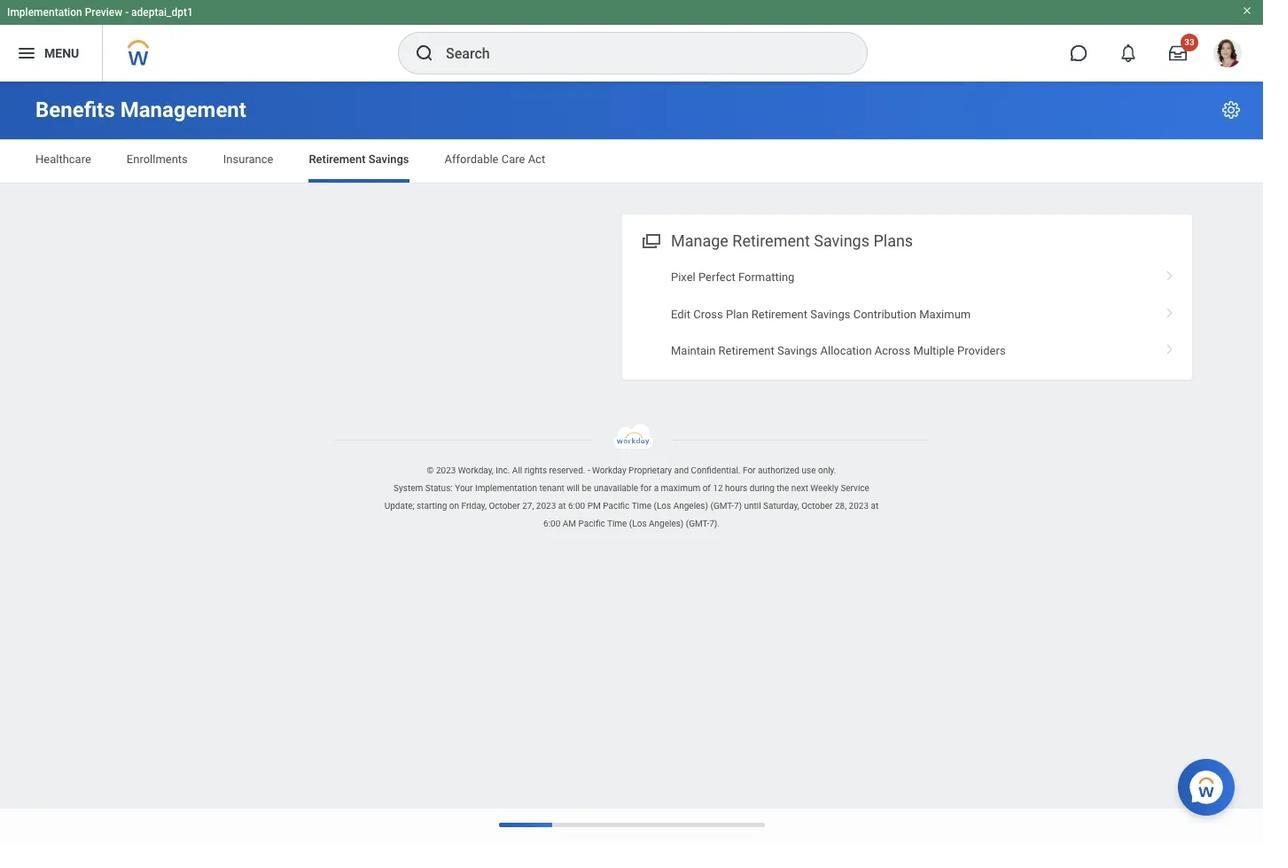 Task type: describe. For each thing, give the bounding box(es) containing it.
benefits management main content
[[0, 82, 1264, 395]]

affordable
[[445, 153, 499, 166]]

workday,
[[458, 466, 494, 475]]

contribution
[[854, 307, 917, 321]]

manage retirement savings plans
[[671, 231, 913, 250]]

1 horizontal spatial 6:00
[[568, 501, 585, 511]]

configure this page image
[[1221, 99, 1242, 121]]

tenant
[[539, 483, 565, 493]]

profile logan mcneil image
[[1214, 39, 1242, 71]]

benefits management
[[35, 98, 246, 122]]

benefits
[[35, 98, 115, 122]]

cross
[[694, 307, 723, 321]]

justify image
[[16, 43, 37, 64]]

0 vertical spatial pacific
[[603, 501, 630, 511]]

enrollments
[[127, 153, 188, 166]]

will
[[567, 483, 580, 493]]

authorized
[[758, 466, 800, 475]]

2 october from the left
[[802, 501, 833, 511]]

inc.
[[496, 466, 510, 475]]

chevron right image for edit cross plan retirement savings contribution maximum
[[1159, 301, 1182, 319]]

use
[[802, 466, 816, 475]]

workday
[[592, 466, 627, 475]]

- inside menu banner
[[125, 6, 129, 19]]

1 horizontal spatial (gmt-
[[711, 501, 734, 511]]

update;
[[385, 501, 415, 511]]

0 horizontal spatial 2023
[[436, 466, 456, 475]]

menu
[[44, 46, 79, 60]]

on
[[449, 501, 459, 511]]

during
[[750, 483, 775, 493]]

2 horizontal spatial 2023
[[849, 501, 869, 511]]

allocation
[[821, 344, 872, 357]]

your
[[455, 483, 473, 493]]

pixel
[[671, 271, 696, 284]]

a
[[654, 483, 659, 493]]

edit
[[671, 307, 691, 321]]

only.
[[818, 466, 837, 475]]

1 horizontal spatial 2023
[[536, 501, 556, 511]]

adeptai_dpt1
[[131, 6, 193, 19]]

maximum
[[920, 307, 971, 321]]

1 vertical spatial pacific
[[579, 519, 605, 529]]

management
[[120, 98, 246, 122]]

0 vertical spatial (los
[[654, 501, 671, 511]]

healthcare
[[35, 153, 91, 166]]

savings down the edit cross plan retirement savings contribution maximum
[[778, 344, 818, 357]]

manage
[[671, 231, 729, 250]]

- inside the © 2023 workday, inc. all rights reserved. - workday proprietary and confidential. for authorized use only. system status: your implementation tenant will be unavailable for a maximum of 12 hours during the next weekly service update; starting on friday, october 27, 2023 at 6:00 pm pacific time (los angeles) (gmt-7) until saturday, october 28, 2023 at 6:00 am pacific time (los angeles) (gmt-7).
[[588, 466, 590, 475]]

pm
[[588, 501, 601, 511]]

notifications large image
[[1120, 44, 1138, 62]]

33
[[1185, 37, 1195, 47]]

insurance
[[223, 153, 274, 166]]

of
[[703, 483, 711, 493]]

© 2023 workday, inc. all rights reserved. - workday proprietary and confidential. for authorized use only. system status: your implementation tenant will be unavailable for a maximum of 12 hours during the next weekly service update; starting on friday, october 27, 2023 at 6:00 pm pacific time (los angeles) (gmt-7) until saturday, october 28, 2023 at 6:00 am pacific time (los angeles) (gmt-7).
[[385, 466, 879, 529]]

preview
[[85, 6, 123, 19]]

and
[[674, 466, 689, 475]]

maintain retirement savings allocation across multiple providers
[[671, 344, 1006, 357]]

menu banner
[[0, 0, 1264, 82]]

2 at from the left
[[871, 501, 879, 511]]

perfect
[[699, 271, 736, 284]]

implementation inside the © 2023 workday, inc. all rights reserved. - workday proprietary and confidential. for authorized use only. system status: your implementation tenant will be unavailable for a maximum of 12 hours during the next weekly service update; starting on friday, october 27, 2023 at 6:00 pm pacific time (los angeles) (gmt-7) until saturday, october 28, 2023 at 6:00 am pacific time (los angeles) (gmt-7).
[[475, 483, 537, 493]]

plans
[[874, 231, 913, 250]]

pixel perfect formatting
[[671, 271, 795, 284]]

reserved.
[[549, 466, 586, 475]]

rights
[[525, 466, 547, 475]]

search image
[[414, 43, 435, 64]]

maximum
[[661, 483, 701, 493]]

confidential.
[[691, 466, 741, 475]]

plan
[[726, 307, 749, 321]]

retirement savings
[[309, 153, 409, 166]]

edit cross plan retirement savings contribution maximum
[[671, 307, 971, 321]]

pixel perfect formatting link
[[622, 259, 1193, 296]]

12
[[713, 483, 723, 493]]

starting
[[417, 501, 447, 511]]

maintain retirement savings allocation across multiple providers link
[[622, 332, 1193, 369]]

1 at from the left
[[558, 501, 566, 511]]

next
[[792, 483, 809, 493]]

implementation inside menu banner
[[7, 6, 82, 19]]

maintain
[[671, 344, 716, 357]]

27,
[[522, 501, 534, 511]]



Task type: vqa. For each thing, say whether or not it's contained in the screenshot.
DEC associated with Digital Marketing Research's exclamation circle image
no



Task type: locate. For each thing, give the bounding box(es) containing it.
list
[[622, 259, 1193, 369]]

menu group image
[[638, 228, 662, 252]]

savings up "maintain retirement savings allocation across multiple providers"
[[811, 307, 851, 321]]

-
[[125, 6, 129, 19], [588, 466, 590, 475]]

saturday,
[[764, 501, 800, 511]]

chevron right image
[[1159, 264, 1182, 282]]

the
[[777, 483, 790, 493]]

1 vertical spatial implementation
[[475, 483, 537, 493]]

october down weekly
[[802, 501, 833, 511]]

1 chevron right image from the top
[[1159, 301, 1182, 319]]

2023
[[436, 466, 456, 475], [536, 501, 556, 511], [849, 501, 869, 511]]

all
[[512, 466, 522, 475]]

1 vertical spatial chevron right image
[[1159, 338, 1182, 355]]

am
[[563, 519, 576, 529]]

- right preview
[[125, 6, 129, 19]]

1 vertical spatial (los
[[629, 519, 647, 529]]

footer
[[0, 424, 1264, 533]]

1 horizontal spatial (los
[[654, 501, 671, 511]]

time down for
[[632, 501, 652, 511]]

2023 right © at the left of page
[[436, 466, 456, 475]]

time
[[632, 501, 652, 511], [607, 519, 627, 529]]

chevron right image inside maintain retirement savings allocation across multiple providers link
[[1159, 338, 1182, 355]]

savings left plans
[[814, 231, 870, 250]]

2023 right 28,
[[849, 501, 869, 511]]

weekly
[[811, 483, 839, 493]]

0 vertical spatial -
[[125, 6, 129, 19]]

proprietary
[[629, 466, 672, 475]]

at right 28,
[[871, 501, 879, 511]]

pacific down "unavailable"
[[603, 501, 630, 511]]

unavailable
[[594, 483, 639, 493]]

0 horizontal spatial (gmt-
[[686, 519, 710, 529]]

tab list containing healthcare
[[18, 140, 1246, 183]]

angeles)
[[674, 501, 708, 511], [649, 519, 684, 529]]

0 horizontal spatial october
[[489, 501, 520, 511]]

across
[[875, 344, 911, 357]]

0 vertical spatial (gmt-
[[711, 501, 734, 511]]

6:00 left pm
[[568, 501, 585, 511]]

(gmt- down of at the bottom right
[[686, 519, 710, 529]]

7).
[[710, 519, 720, 529]]

be
[[582, 483, 592, 493]]

1 horizontal spatial -
[[588, 466, 590, 475]]

(los down for
[[629, 519, 647, 529]]

Search Workday  search field
[[446, 34, 831, 73]]

0 horizontal spatial time
[[607, 519, 627, 529]]

october
[[489, 501, 520, 511], [802, 501, 833, 511]]

- up be
[[588, 466, 590, 475]]

0 vertical spatial implementation
[[7, 6, 82, 19]]

retirement inside "tab list"
[[309, 153, 366, 166]]

1 october from the left
[[489, 501, 520, 511]]

0 vertical spatial time
[[632, 501, 652, 511]]

list inside benefits management "main content"
[[622, 259, 1193, 369]]

0 vertical spatial angeles)
[[674, 501, 708, 511]]

28,
[[835, 501, 847, 511]]

1 vertical spatial angeles)
[[649, 519, 684, 529]]

providers
[[958, 344, 1006, 357]]

until
[[744, 501, 761, 511]]

service
[[841, 483, 870, 493]]

2 chevron right image from the top
[[1159, 338, 1182, 355]]

0 horizontal spatial 6:00
[[544, 519, 561, 529]]

6:00 left the am on the left bottom
[[544, 519, 561, 529]]

2023 right 27, at the bottom left of the page
[[536, 501, 556, 511]]

1 horizontal spatial time
[[632, 501, 652, 511]]

time down "unavailable"
[[607, 519, 627, 529]]

pacific
[[603, 501, 630, 511], [579, 519, 605, 529]]

33 button
[[1159, 34, 1199, 73]]

7)
[[734, 501, 742, 511]]

at
[[558, 501, 566, 511], [871, 501, 879, 511]]

for
[[743, 466, 756, 475]]

(los down a
[[654, 501, 671, 511]]

1 horizontal spatial implementation
[[475, 483, 537, 493]]

menu button
[[0, 25, 102, 82]]

list containing pixel perfect formatting
[[622, 259, 1193, 369]]

implementation up menu dropdown button
[[7, 6, 82, 19]]

multiple
[[914, 344, 955, 357]]

1 vertical spatial -
[[588, 466, 590, 475]]

edit cross plan retirement savings contribution maximum link
[[622, 296, 1193, 332]]

savings
[[369, 153, 409, 166], [814, 231, 870, 250], [811, 307, 851, 321], [778, 344, 818, 357]]

pacific down pm
[[579, 519, 605, 529]]

0 vertical spatial chevron right image
[[1159, 301, 1182, 319]]

care
[[502, 153, 525, 166]]

0 horizontal spatial at
[[558, 501, 566, 511]]

1 vertical spatial (gmt-
[[686, 519, 710, 529]]

(los
[[654, 501, 671, 511], [629, 519, 647, 529]]

october left 27, at the bottom left of the page
[[489, 501, 520, 511]]

1 vertical spatial time
[[607, 519, 627, 529]]

implementation preview -   adeptai_dpt1
[[7, 6, 193, 19]]

angeles) down a
[[649, 519, 684, 529]]

(gmt-
[[711, 501, 734, 511], [686, 519, 710, 529]]

affordable care act
[[445, 153, 545, 166]]

(gmt- down '12'
[[711, 501, 734, 511]]

1 vertical spatial 6:00
[[544, 519, 561, 529]]

implementation
[[7, 6, 82, 19], [475, 483, 537, 493]]

act
[[528, 153, 545, 166]]

for
[[641, 483, 652, 493]]

footer containing © 2023 workday, inc. all rights reserved. - workday proprietary and confidential. for authorized use only. system status: your implementation tenant will be unavailable for a maximum of 12 hours during the next weekly service update; starting on friday, october 27, 2023 at 6:00 pm pacific time (los angeles) (gmt-7) until saturday, october 28, 2023 at 6:00 am pacific time (los angeles) (gmt-7).
[[0, 424, 1264, 533]]

formatting
[[739, 271, 795, 284]]

0 vertical spatial 6:00
[[568, 501, 585, 511]]

angeles) down maximum
[[674, 501, 708, 511]]

0 horizontal spatial implementation
[[7, 6, 82, 19]]

friday,
[[462, 501, 487, 511]]

tab list
[[18, 140, 1246, 183]]

tab list inside benefits management "main content"
[[18, 140, 1246, 183]]

status:
[[425, 483, 453, 493]]

system
[[394, 483, 423, 493]]

0 horizontal spatial -
[[125, 6, 129, 19]]

close environment banner image
[[1242, 5, 1253, 16]]

at up the am on the left bottom
[[558, 501, 566, 511]]

1 horizontal spatial at
[[871, 501, 879, 511]]

savings left "affordable"
[[369, 153, 409, 166]]

©
[[427, 466, 434, 475]]

6:00
[[568, 501, 585, 511], [544, 519, 561, 529]]

implementation down the inc.
[[475, 483, 537, 493]]

savings inside "tab list"
[[369, 153, 409, 166]]

chevron right image inside edit cross plan retirement savings contribution maximum link
[[1159, 301, 1182, 319]]

chevron right image for maintain retirement savings allocation across multiple providers
[[1159, 338, 1182, 355]]

0 horizontal spatial (los
[[629, 519, 647, 529]]

inbox large image
[[1170, 44, 1187, 62]]

chevron right image
[[1159, 301, 1182, 319], [1159, 338, 1182, 355]]

retirement
[[309, 153, 366, 166], [733, 231, 810, 250], [752, 307, 808, 321], [719, 344, 775, 357]]

1 horizontal spatial october
[[802, 501, 833, 511]]

hours
[[725, 483, 748, 493]]



